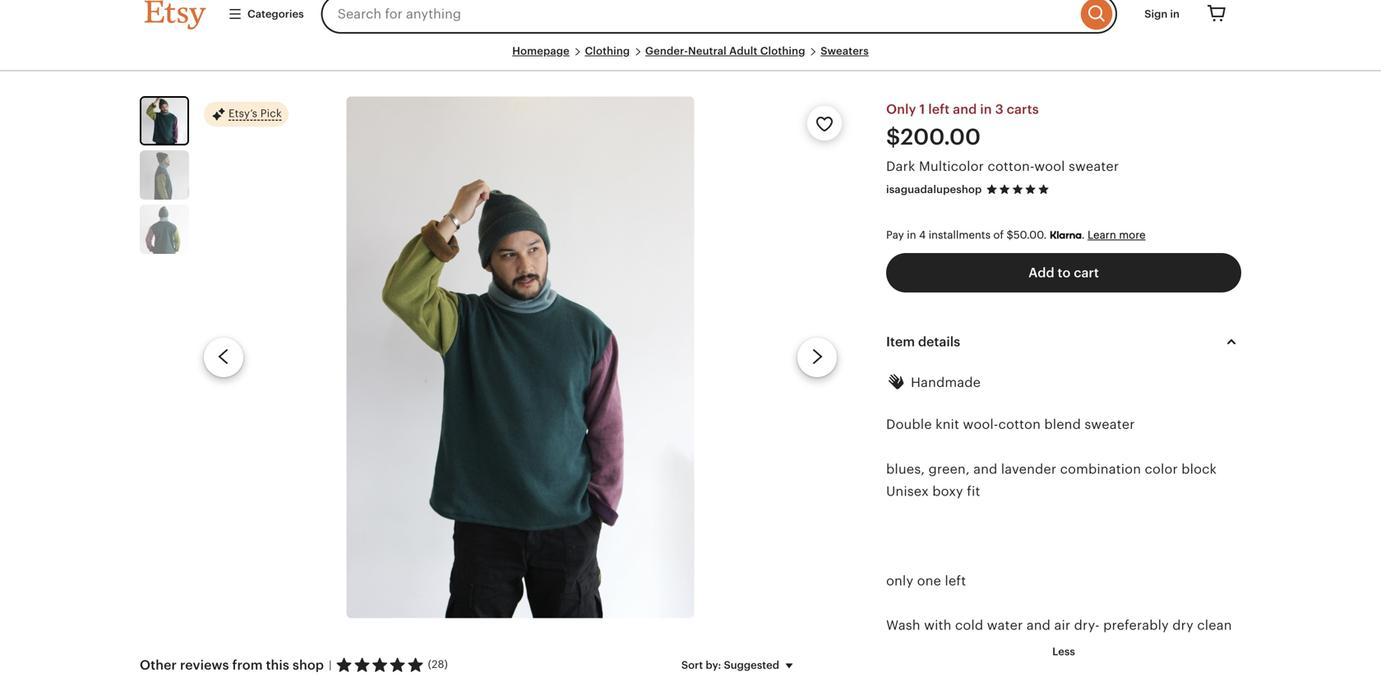 Task type: vqa. For each thing, say whether or not it's contained in the screenshot.
27
no



Task type: describe. For each thing, give the bounding box(es) containing it.
add to cart button
[[886, 253, 1241, 292]]

homepage
[[512, 45, 570, 57]]

water
[[987, 618, 1023, 633]]

other
[[140, 658, 177, 673]]

suggested
[[724, 659, 779, 672]]

clothing link
[[585, 45, 630, 57]]

add
[[1029, 265, 1055, 280]]

sweaters
[[821, 45, 869, 57]]

boxy
[[932, 484, 963, 499]]

etsy's
[[229, 107, 257, 120]]

1 vertical spatial sweater
[[1085, 417, 1135, 432]]

in for pay in 4 installments of $50.00. klarna . learn more
[[907, 229, 916, 241]]

handmade
[[911, 375, 981, 390]]

preferably
[[1103, 618, 1169, 633]]

color
[[1145, 462, 1178, 477]]

homepage link
[[512, 45, 570, 57]]

details
[[918, 334, 960, 349]]

gender-neutral adult clothing link
[[645, 45, 805, 57]]

item details
[[886, 334, 960, 349]]

etsy's pick button
[[204, 101, 288, 128]]

double
[[886, 417, 932, 432]]

with
[[924, 618, 952, 633]]

item
[[886, 334, 915, 349]]

dark
[[886, 159, 915, 174]]

gender-
[[645, 45, 688, 57]]

in for sign in
[[1170, 8, 1180, 20]]

unisex
[[886, 484, 929, 499]]

left for only 1 left and in 3 carts $200.00
[[928, 102, 950, 117]]

only one left
[[886, 574, 966, 589]]

blues, green, and lavender combination color block unisex boxy fit
[[886, 462, 1217, 499]]

isaguadalupeshop link
[[886, 183, 982, 195]]

gender-neutral adult clothing
[[645, 45, 805, 57]]

wool
[[1034, 159, 1065, 174]]

multicolor
[[919, 159, 984, 174]]

only
[[886, 102, 916, 117]]

dark multicolor cotton-wool sweater
[[886, 159, 1119, 174]]

reviews
[[180, 658, 229, 673]]

less button
[[1040, 637, 1088, 667]]

double knit wool-cotton blend sweater
[[886, 417, 1135, 432]]

this
[[266, 658, 289, 673]]

$200.00
[[886, 125, 981, 149]]

add to cart
[[1029, 265, 1099, 280]]

wash
[[886, 618, 921, 633]]

cotton
[[998, 417, 1041, 432]]

adult
[[729, 45, 758, 57]]

neutral
[[688, 45, 727, 57]]

clean
[[1197, 618, 1232, 633]]

knit
[[936, 417, 959, 432]]

categories
[[247, 8, 304, 20]]

dark multicolor cotton-wool sweater image 3 image
[[140, 205, 189, 254]]

wash with cold water and air dry- preferably dry clean
[[886, 618, 1232, 633]]

learn
[[1088, 229, 1116, 241]]

(28)
[[428, 658, 448, 671]]

menu bar containing homepage
[[145, 44, 1236, 72]]

of
[[993, 229, 1004, 241]]

klarna
[[1050, 229, 1082, 242]]

carts
[[1007, 102, 1039, 117]]

sweaters link
[[821, 45, 869, 57]]

to
[[1058, 265, 1071, 280]]

lavender
[[1001, 462, 1057, 477]]



Task type: locate. For each thing, give the bounding box(es) containing it.
in right sign
[[1170, 8, 1180, 20]]

sign
[[1145, 8, 1168, 20]]

0 horizontal spatial clothing
[[585, 45, 630, 57]]

left for only one left
[[945, 574, 966, 589]]

shop
[[293, 658, 324, 673]]

fit
[[967, 484, 980, 499]]

clothing left gender- on the left of the page
[[585, 45, 630, 57]]

sort by: suggested button
[[669, 648, 811, 677]]

cotton-
[[988, 159, 1034, 174]]

1 horizontal spatial dark multicolor cotton-wool sweater image 1 image
[[346, 96, 694, 619]]

banner
[[115, 0, 1266, 44]]

2 vertical spatial in
[[907, 229, 916, 241]]

Search for anything text field
[[321, 0, 1077, 34]]

left right 1
[[928, 102, 950, 117]]

categories button
[[215, 0, 316, 29]]

less
[[1052, 646, 1075, 658]]

dark multicolor cotton-wool sweater image 1 image
[[346, 96, 694, 619], [141, 98, 187, 144]]

only 1 left and in 3 carts $200.00
[[886, 102, 1039, 149]]

1 clothing from the left
[[585, 45, 630, 57]]

green,
[[929, 462, 970, 477]]

1 vertical spatial left
[[945, 574, 966, 589]]

and left "air"
[[1027, 618, 1051, 633]]

cold
[[955, 618, 983, 633]]

sweater up combination
[[1085, 417, 1135, 432]]

2 clothing from the left
[[760, 45, 805, 57]]

more
[[1119, 229, 1146, 241]]

left
[[928, 102, 950, 117], [945, 574, 966, 589]]

left right one
[[945, 574, 966, 589]]

1 vertical spatial in
[[980, 102, 992, 117]]

isaguadalupeshop
[[886, 183, 982, 195]]

blend
[[1044, 417, 1081, 432]]

and up "fit"
[[973, 462, 998, 477]]

|
[[329, 659, 332, 672]]

etsy's pick
[[229, 107, 282, 120]]

left inside only 1 left and in 3 carts $200.00
[[928, 102, 950, 117]]

1 horizontal spatial in
[[980, 102, 992, 117]]

in left "3"
[[980, 102, 992, 117]]

air
[[1054, 618, 1071, 633]]

sign in
[[1145, 8, 1180, 20]]

and left "3"
[[953, 102, 977, 117]]

0 vertical spatial and
[[953, 102, 977, 117]]

1 vertical spatial and
[[973, 462, 998, 477]]

in inside button
[[1170, 8, 1180, 20]]

dry
[[1173, 618, 1194, 633]]

sort by: suggested
[[681, 659, 779, 672]]

0 horizontal spatial in
[[907, 229, 916, 241]]

2 horizontal spatial in
[[1170, 8, 1180, 20]]

1 horizontal spatial clothing
[[760, 45, 805, 57]]

block
[[1182, 462, 1217, 477]]

other reviews from this shop
[[140, 658, 324, 673]]

clothing right adult
[[760, 45, 805, 57]]

blues,
[[886, 462, 925, 477]]

item details button
[[871, 322, 1256, 362]]

0 vertical spatial in
[[1170, 8, 1180, 20]]

0 vertical spatial sweater
[[1069, 159, 1119, 174]]

combination
[[1060, 462, 1141, 477]]

pay in 4 installments of $50.00. klarna . learn more
[[886, 229, 1146, 242]]

$50.00.
[[1007, 229, 1047, 241]]

in inside only 1 left and in 3 carts $200.00
[[980, 102, 992, 117]]

cart
[[1074, 265, 1099, 280]]

by:
[[706, 659, 721, 672]]

banner containing categories
[[115, 0, 1266, 44]]

one
[[917, 574, 941, 589]]

sort
[[681, 659, 703, 672]]

0 vertical spatial left
[[928, 102, 950, 117]]

and
[[953, 102, 977, 117], [973, 462, 998, 477], [1027, 618, 1051, 633]]

dry-
[[1074, 618, 1100, 633]]

and inside only 1 left and in 3 carts $200.00
[[953, 102, 977, 117]]

only
[[886, 574, 914, 589]]

installments
[[929, 229, 991, 241]]

pick
[[260, 107, 282, 120]]

None search field
[[321, 0, 1117, 34]]

in left "4"
[[907, 229, 916, 241]]

in
[[1170, 8, 1180, 20], [980, 102, 992, 117], [907, 229, 916, 241]]

2 vertical spatial and
[[1027, 618, 1051, 633]]

4
[[919, 229, 926, 241]]

wool-
[[963, 417, 998, 432]]

3
[[995, 102, 1004, 117]]

in inside pay in 4 installments of $50.00. klarna . learn more
[[907, 229, 916, 241]]

1
[[920, 102, 925, 117]]

sweater
[[1069, 159, 1119, 174], [1085, 417, 1135, 432]]

learn more button
[[1088, 229, 1146, 241]]

and inside 'blues, green, and lavender combination color block unisex boxy fit'
[[973, 462, 998, 477]]

none search field inside banner
[[321, 0, 1117, 34]]

sweater right "wool"
[[1069, 159, 1119, 174]]

.
[[1082, 229, 1085, 241]]

menu bar
[[145, 44, 1236, 72]]

0 horizontal spatial dark multicolor cotton-wool sweater image 1 image
[[141, 98, 187, 144]]

clothing
[[585, 45, 630, 57], [760, 45, 805, 57]]

pay
[[886, 229, 904, 241]]

sign in button
[[1132, 0, 1192, 29]]

from
[[232, 658, 263, 673]]

dark multicolor cotton-wool sweater image 2 image
[[140, 151, 189, 200]]



